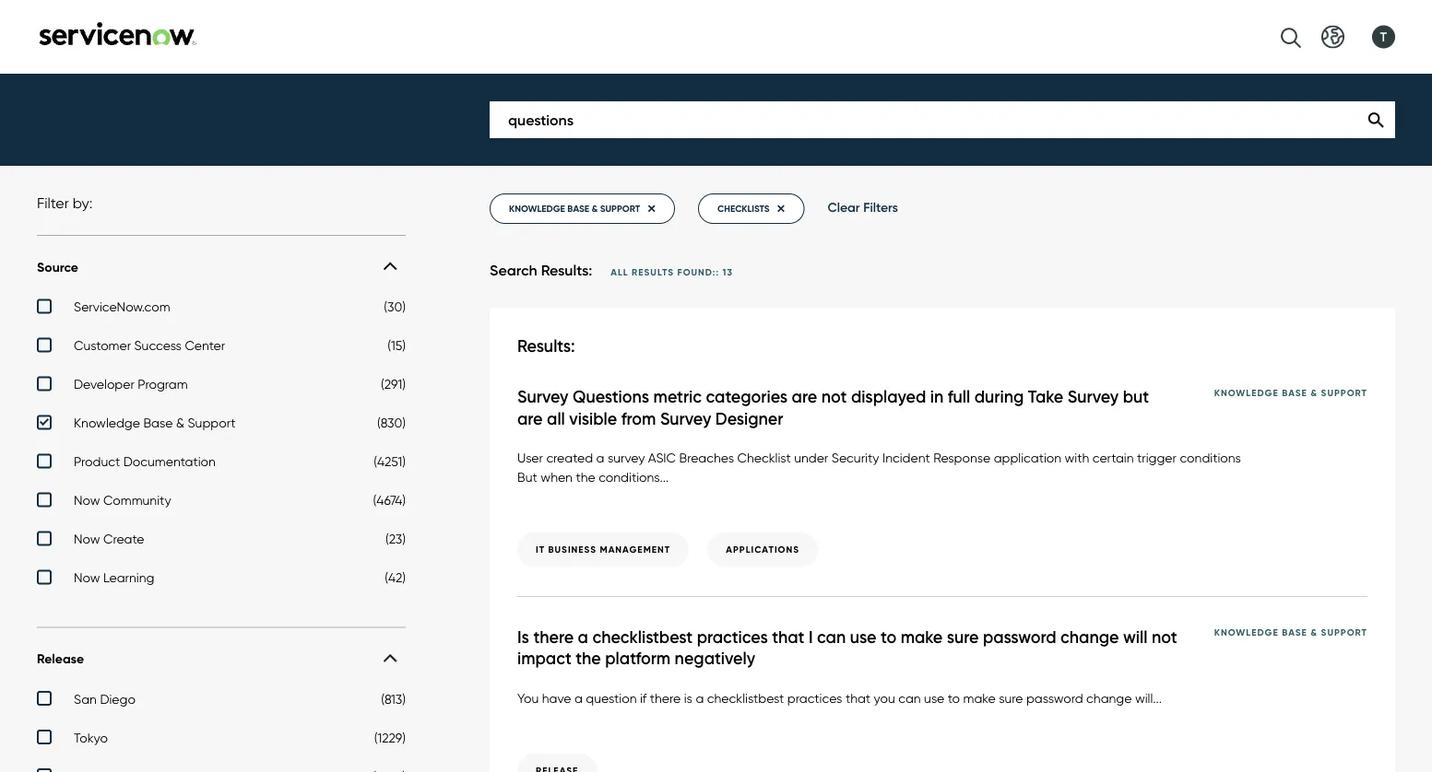 Task type: describe. For each thing, give the bounding box(es) containing it.
in
[[930, 387, 944, 408]]

1 vertical spatial that
[[846, 691, 871, 706]]

will...
[[1135, 691, 1162, 706]]

1 vertical spatial are
[[517, 408, 543, 429]]

clear filters
[[828, 200, 898, 216]]

search
[[490, 261, 537, 280]]

knowledge for survey questions metric categories are not displayed in full during take survey but are all visible from survey designer
[[1215, 387, 1279, 399]]

0 horizontal spatial survey
[[517, 387, 569, 408]]

business
[[548, 544, 597, 556]]

1 horizontal spatial are
[[792, 387, 817, 408]]

support for is there a checklistbest practices that i can use to make sure password change will not impact the platform negatively
[[1321, 627, 1368, 639]]

metric
[[653, 387, 702, 408]]

clear filters button
[[828, 200, 898, 216]]

asic
[[648, 450, 676, 466]]

applications
[[726, 544, 800, 556]]

now create
[[74, 532, 144, 547]]

user
[[517, 450, 543, 466]]

will
[[1123, 627, 1148, 648]]

(291)
[[381, 377, 406, 392]]

now learning
[[74, 570, 154, 586]]

conditions
[[1180, 450, 1241, 466]]

results
[[632, 267, 674, 279]]

all
[[611, 267, 629, 279]]

conditions...
[[599, 470, 669, 485]]

it business management
[[536, 544, 671, 556]]

create
[[103, 532, 144, 547]]

1 vertical spatial change
[[1087, 691, 1132, 706]]

management
[[600, 544, 671, 556]]

is there a checklistbest practices that i can use to make sure password change will not impact the platform negatively
[[517, 627, 1177, 670]]

all results found: : 13
[[611, 267, 733, 279]]

question
[[586, 691, 637, 706]]

filter by:
[[37, 194, 93, 212]]

take
[[1028, 387, 1064, 408]]

1 vertical spatial sure
[[999, 691, 1023, 706]]

but
[[1123, 387, 1149, 408]]

checklistbest inside "is there a checklistbest practices that i can use to make sure password change will not impact the platform negatively"
[[593, 627, 693, 648]]

you
[[874, 691, 895, 706]]

certain
[[1093, 450, 1134, 466]]

2 horizontal spatial survey
[[1068, 387, 1119, 408]]

release
[[37, 652, 84, 668]]

(813)
[[381, 692, 406, 707]]

developer
[[74, 377, 135, 392]]

(4674)
[[373, 493, 406, 508]]

password inside "is there a checklistbest practices that i can use to make sure password change will not impact the platform negatively"
[[983, 627, 1057, 648]]

product
[[74, 454, 120, 470]]

is there a checklistbest practices that i can use to make sure password change will not impact the platform negatively link
[[517, 627, 1215, 670]]

1 horizontal spatial practices
[[787, 691, 842, 706]]

trigger
[[1137, 450, 1177, 466]]

categories
[[706, 387, 788, 408]]

1 vertical spatial support
[[188, 415, 236, 431]]

1 horizontal spatial use
[[924, 691, 945, 706]]

documentation
[[123, 454, 216, 470]]

a for survey
[[596, 450, 605, 466]]

now for now create
[[74, 532, 100, 547]]

a for checklistbest
[[578, 627, 588, 648]]

clear
[[828, 200, 860, 216]]

you
[[517, 691, 539, 706]]

base for is there a checklistbest practices that i can use to make sure password change will not impact the platform negatively
[[1282, 627, 1308, 639]]

survey questions metric categories are not displayed in full during take survey but are all visible from survey designer
[[517, 387, 1149, 429]]

a for question
[[575, 691, 583, 706]]

but
[[517, 470, 538, 485]]

all
[[547, 408, 565, 429]]

visible
[[569, 408, 617, 429]]

practices inside "is there a checklistbest practices that i can use to make sure password change will not impact the platform negatively"
[[697, 627, 768, 648]]

customer success center
[[74, 338, 225, 354]]

to inside "is there a checklistbest practices that i can use to make sure password change will not impact the platform negatively"
[[881, 627, 897, 648]]

tokyo
[[74, 730, 108, 746]]

diego
[[100, 692, 136, 707]]

:
[[716, 267, 719, 279]]

now for now learning
[[74, 570, 100, 586]]

response
[[934, 450, 991, 466]]

not inside survey questions metric categories are not displayed in full during take survey but are all visible from survey designer
[[821, 387, 847, 408]]

13
[[723, 267, 733, 279]]

1 vertical spatial results:
[[517, 336, 575, 356]]

knowledge for is there a checklistbest practices that i can use to make sure password change will not impact the platform negatively
[[1215, 627, 1279, 639]]

user created a survey asic breaches checklist under security incident response application with certain trigger conditions but when the conditions...
[[517, 450, 1241, 485]]

security
[[832, 450, 879, 466]]

support
[[600, 203, 640, 215]]

is
[[684, 691, 693, 706]]

the inside "is there a checklistbest practices that i can use to make sure password change will not impact the platform negatively"
[[576, 649, 601, 670]]

knowledge base & support for survey questions metric categories are not displayed in full during take survey but are all visible from survey designer
[[1215, 387, 1368, 399]]

1 vertical spatial can
[[899, 691, 921, 706]]

platform
[[605, 649, 671, 670]]

during
[[975, 387, 1024, 408]]

1 horizontal spatial checklistbest
[[707, 691, 784, 706]]

sure inside "is there a checklistbest practices that i can use to make sure password change will not impact the platform negatively"
[[947, 627, 979, 648]]

filters
[[863, 200, 898, 216]]

Search across ServiceNow text field
[[490, 101, 1395, 138]]

(30)
[[384, 299, 406, 315]]



Task type: locate. For each thing, give the bounding box(es) containing it.
2 the from the top
[[576, 649, 601, 670]]

from
[[621, 408, 656, 429]]

0 vertical spatial sure
[[947, 627, 979, 648]]

servicenow image
[[37, 22, 198, 46]]

0 vertical spatial use
[[850, 627, 877, 648]]

1 horizontal spatial can
[[899, 691, 921, 706]]

2 vertical spatial knowledge
[[1215, 627, 1279, 639]]

filter
[[37, 194, 69, 212]]

1 horizontal spatial that
[[846, 691, 871, 706]]

0 vertical spatial can
[[817, 627, 846, 648]]

checklist
[[737, 450, 791, 466]]

(4251)
[[374, 454, 406, 470]]

the down the created
[[576, 470, 595, 485]]

is
[[517, 627, 529, 648]]

practices up negatively on the bottom
[[697, 627, 768, 648]]

1 vertical spatial password
[[1026, 691, 1083, 706]]

not right will
[[1152, 627, 1177, 648]]

0 vertical spatial support
[[1321, 387, 1368, 399]]

survey
[[517, 387, 569, 408], [1068, 387, 1119, 408], [660, 408, 711, 429]]

practices
[[697, 627, 768, 648], [787, 691, 842, 706]]

to up you
[[881, 627, 897, 648]]

can right 'i'
[[817, 627, 846, 648]]

1 vertical spatial base
[[143, 415, 173, 431]]

the inside user created a survey asic breaches checklist under security incident response application with certain trigger conditions but when the conditions...
[[576, 470, 595, 485]]

survey up all
[[517, 387, 569, 408]]

survey
[[608, 450, 645, 466]]

to right you
[[948, 691, 960, 706]]

source
[[37, 259, 78, 275]]

search results:
[[490, 261, 592, 280]]

change left will
[[1061, 627, 1119, 648]]

1 vertical spatial make
[[963, 691, 996, 706]]

0 vertical spatial that
[[772, 627, 805, 648]]

there up impact at the left of the page
[[533, 627, 574, 648]]

0 vertical spatial base
[[1282, 387, 1308, 399]]

1 vertical spatial the
[[576, 649, 601, 670]]

the right impact at the left of the page
[[576, 649, 601, 670]]

customer
[[74, 338, 131, 354]]

impact
[[517, 649, 572, 670]]

1 now from the top
[[74, 493, 100, 508]]

0 vertical spatial change
[[1061, 627, 1119, 648]]

0 vertical spatial results:
[[541, 261, 592, 280]]

can right you
[[899, 691, 921, 706]]

it
[[536, 544, 545, 556]]

0 horizontal spatial checklistbest
[[593, 627, 693, 648]]

success
[[134, 338, 182, 354]]

0 vertical spatial the
[[576, 470, 595, 485]]

knowledge
[[509, 203, 565, 215]]

are right categories
[[792, 387, 817, 408]]

1 horizontal spatial there
[[650, 691, 681, 706]]

use inside "is there a checklistbest practices that i can use to make sure password change will not impact the platform negatively"
[[850, 627, 877, 648]]

developer program
[[74, 377, 188, 392]]

survey questions metric categories are not displayed in full during take survey but are all visible from survey designer link
[[517, 387, 1215, 430]]

breaches
[[679, 450, 734, 466]]

(23)
[[385, 532, 406, 547]]

0 horizontal spatial not
[[821, 387, 847, 408]]

make
[[901, 627, 943, 648], [963, 691, 996, 706]]

0 vertical spatial are
[[792, 387, 817, 408]]

change
[[1061, 627, 1119, 648], [1087, 691, 1132, 706]]

1 vertical spatial checklistbest
[[707, 691, 784, 706]]

a inside user created a survey asic breaches checklist under security incident response application with certain trigger conditions but when the conditions...
[[596, 450, 605, 466]]

there
[[533, 627, 574, 648], [650, 691, 681, 706]]

incident
[[883, 450, 930, 466]]

1 the from the top
[[576, 470, 595, 485]]

0 vertical spatial there
[[533, 627, 574, 648]]

created
[[546, 450, 593, 466]]

knowledge base & support for is there a checklistbest practices that i can use to make sure password change will not impact the platform negatively
[[1215, 627, 1368, 639]]

1 vertical spatial knowledge base & support
[[74, 415, 236, 431]]

0 horizontal spatial use
[[850, 627, 877, 648]]

None checkbox
[[37, 299, 406, 319], [37, 377, 406, 397], [37, 415, 406, 436], [37, 454, 406, 474], [37, 532, 406, 552], [37, 692, 406, 712], [37, 769, 406, 773], [37, 299, 406, 319], [37, 377, 406, 397], [37, 415, 406, 436], [37, 454, 406, 474], [37, 532, 406, 552], [37, 692, 406, 712], [37, 769, 406, 773]]

checklistbest
[[593, 627, 693, 648], [707, 691, 784, 706]]

there inside "is there a checklistbest practices that i can use to make sure password change will not impact the platform negatively"
[[533, 627, 574, 648]]

2 vertical spatial now
[[74, 570, 100, 586]]

not
[[821, 387, 847, 408], [1152, 627, 1177, 648]]

0 horizontal spatial are
[[517, 408, 543, 429]]

now down product
[[74, 493, 100, 508]]

negatively
[[675, 649, 755, 670]]

0 vertical spatial make
[[901, 627, 943, 648]]

full
[[948, 387, 970, 408]]

2 now from the top
[[74, 532, 100, 547]]

by:
[[73, 194, 93, 212]]

a inside "is there a checklistbest practices that i can use to make sure password change will not impact the platform negatively"
[[578, 627, 588, 648]]

base
[[568, 203, 589, 215]]

use right you
[[924, 691, 945, 706]]

survey down metric
[[660, 408, 711, 429]]

that inside "is there a checklistbest practices that i can use to make sure password change will not impact the platform negatively"
[[772, 627, 805, 648]]

0 horizontal spatial that
[[772, 627, 805, 648]]

None checkbox
[[37, 338, 406, 358], [37, 493, 406, 513], [37, 570, 406, 591], [37, 730, 406, 751], [37, 338, 406, 358], [37, 493, 406, 513], [37, 570, 406, 591], [37, 730, 406, 751]]

1 vertical spatial now
[[74, 532, 100, 547]]

results: up all
[[517, 336, 575, 356]]

1 horizontal spatial make
[[963, 691, 996, 706]]

now left create
[[74, 532, 100, 547]]

1 vertical spatial use
[[924, 691, 945, 706]]

0 horizontal spatial can
[[817, 627, 846, 648]]

(1229)
[[374, 730, 406, 746]]

with
[[1065, 450, 1089, 466]]

displayed
[[851, 387, 926, 408]]

the
[[576, 470, 595, 485], [576, 649, 601, 670]]

base for survey questions metric categories are not displayed in full during take survey but are all visible from survey designer
[[1282, 387, 1308, 399]]

0 vertical spatial knowledge base & support
[[1215, 387, 1368, 399]]

1 vertical spatial knowledge
[[74, 415, 140, 431]]

2 vertical spatial knowledge base & support
[[1215, 627, 1368, 639]]

knowledge base & support
[[1215, 387, 1368, 399], [74, 415, 236, 431], [1215, 627, 1368, 639]]

center
[[185, 338, 225, 354]]

you have a question if there is a checklistbest practices that you can use to make sure password change will...
[[517, 691, 1162, 706]]

are
[[792, 387, 817, 408], [517, 408, 543, 429]]

(15)
[[388, 338, 406, 354]]

not inside "is there a checklistbest practices that i can use to make sure password change will not impact the platform negatively"
[[1152, 627, 1177, 648]]

1 horizontal spatial survey
[[660, 408, 711, 429]]

2 vertical spatial base
[[1282, 627, 1308, 639]]

checklists
[[718, 203, 770, 215]]

survey left but in the bottom right of the page
[[1068, 387, 1119, 408]]

0 horizontal spatial there
[[533, 627, 574, 648]]

3 now from the top
[[74, 570, 100, 586]]

are left all
[[517, 408, 543, 429]]

use right 'i'
[[850, 627, 877, 648]]

program
[[138, 377, 188, 392]]

now left learning at the bottom left of the page
[[74, 570, 100, 586]]

1 vertical spatial to
[[948, 691, 960, 706]]

(830)
[[377, 415, 406, 431]]

1 vertical spatial there
[[650, 691, 681, 706]]

use
[[850, 627, 877, 648], [924, 691, 945, 706]]

when
[[541, 470, 573, 485]]

make inside "is there a checklistbest practices that i can use to make sure password change will not impact the platform negatively"
[[901, 627, 943, 648]]

learning
[[103, 570, 154, 586]]

1 horizontal spatial to
[[948, 691, 960, 706]]

2 vertical spatial support
[[1321, 627, 1368, 639]]

&
[[592, 203, 598, 215], [1311, 387, 1318, 399], [176, 415, 184, 431], [1311, 627, 1318, 639]]

0 vertical spatial knowledge
[[1215, 387, 1279, 399]]

designer
[[716, 408, 783, 429]]

0 vertical spatial not
[[821, 387, 847, 408]]

0 vertical spatial now
[[74, 493, 100, 508]]

that left 'i'
[[772, 627, 805, 648]]

under
[[794, 450, 828, 466]]

san diego
[[74, 692, 136, 707]]

servicenow.com
[[74, 299, 170, 315]]

if
[[640, 691, 647, 706]]

have
[[542, 691, 571, 706]]

can
[[817, 627, 846, 648], [899, 691, 921, 706]]

checklistbest up platform
[[593, 627, 693, 648]]

base
[[1282, 387, 1308, 399], [143, 415, 173, 431], [1282, 627, 1308, 639]]

can inside "is there a checklistbest practices that i can use to make sure password change will not impact the platform negatively"
[[817, 627, 846, 648]]

knowledge base & support
[[509, 203, 640, 215]]

there right if
[[650, 691, 681, 706]]

0 horizontal spatial practices
[[697, 627, 768, 648]]

change left will...
[[1087, 691, 1132, 706]]

1 vertical spatial not
[[1152, 627, 1177, 648]]

support for survey questions metric categories are not displayed in full during take survey but are all visible from survey designer
[[1321, 387, 1368, 399]]

now for now community
[[74, 493, 100, 508]]

that
[[772, 627, 805, 648], [846, 691, 871, 706]]

0 vertical spatial to
[[881, 627, 897, 648]]

community
[[103, 493, 171, 508]]

results: left all
[[541, 261, 592, 280]]

0 vertical spatial checklistbest
[[593, 627, 693, 648]]

0 vertical spatial practices
[[697, 627, 768, 648]]

now community
[[74, 493, 171, 508]]

sure
[[947, 627, 979, 648], [999, 691, 1023, 706]]

questions
[[573, 387, 649, 408]]

practices down "is there a checklistbest practices that i can use to make sure password change will not impact the platform negatively"
[[787, 691, 842, 706]]

1 horizontal spatial sure
[[999, 691, 1023, 706]]

that left you
[[846, 691, 871, 706]]

not left 'displayed' on the right bottom of the page
[[821, 387, 847, 408]]

1 vertical spatial practices
[[787, 691, 842, 706]]

0 vertical spatial password
[[983, 627, 1057, 648]]

found:
[[677, 267, 716, 279]]

san
[[74, 692, 97, 707]]

0 horizontal spatial sure
[[947, 627, 979, 648]]

a
[[596, 450, 605, 466], [578, 627, 588, 648], [575, 691, 583, 706], [696, 691, 704, 706]]

product documentation
[[74, 454, 216, 470]]

0 horizontal spatial to
[[881, 627, 897, 648]]

1 horizontal spatial not
[[1152, 627, 1177, 648]]

change inside "is there a checklistbest practices that i can use to make sure password change will not impact the platform negatively"
[[1061, 627, 1119, 648]]

now
[[74, 493, 100, 508], [74, 532, 100, 547], [74, 570, 100, 586]]

i
[[809, 627, 813, 648]]

checklistbest down negatively on the bottom
[[707, 691, 784, 706]]

0 horizontal spatial make
[[901, 627, 943, 648]]



Task type: vqa. For each thing, say whether or not it's contained in the screenshot.
Asset
no



